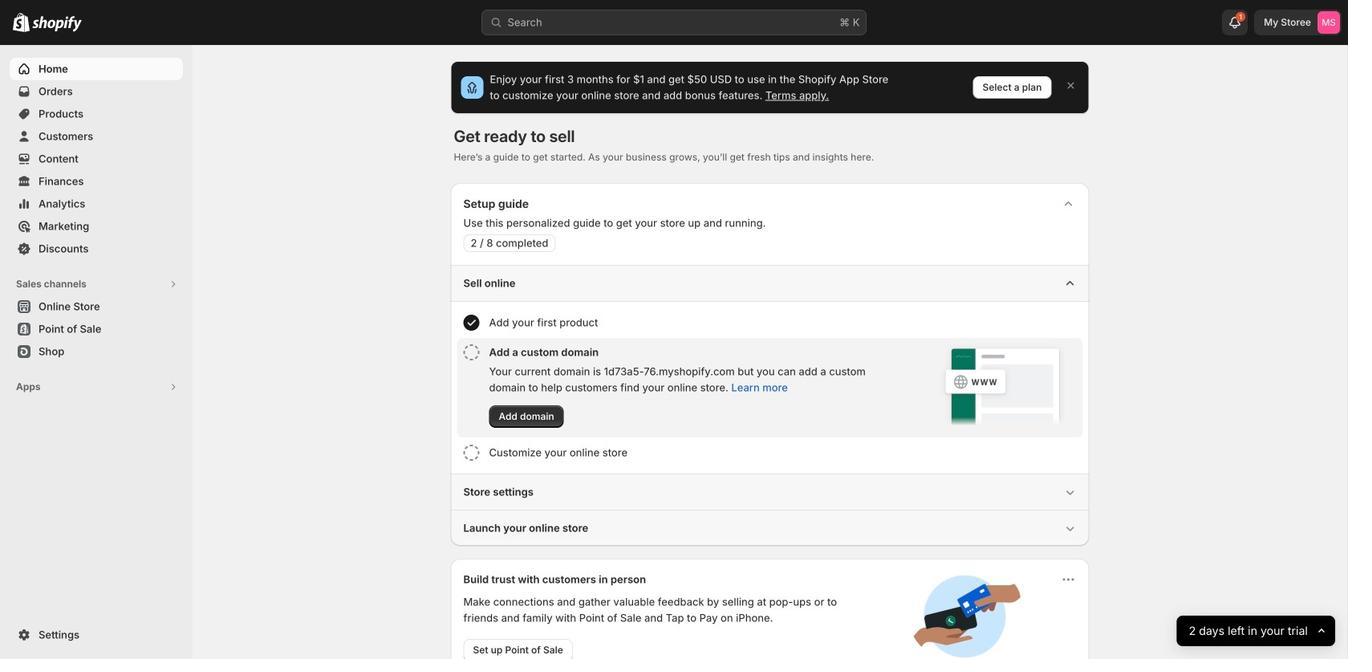 Task type: locate. For each thing, give the bounding box(es) containing it.
0 horizontal spatial shopify image
[[13, 13, 30, 32]]

shopify image
[[13, 13, 30, 32], [32, 16, 82, 32]]

mark add a custom domain as done image
[[464, 344, 480, 360]]

sell online group
[[451, 265, 1090, 474]]

1 horizontal spatial shopify image
[[32, 16, 82, 32]]

setup guide region
[[451, 183, 1090, 546]]

mark customize your online store as done image
[[464, 445, 480, 461]]

guide categories group
[[451, 265, 1090, 546]]



Task type: describe. For each thing, give the bounding box(es) containing it.
my storee image
[[1318, 11, 1341, 34]]

customize your online store group
[[457, 438, 1083, 467]]

mark add your first product as not done image
[[464, 315, 480, 331]]

add your first product group
[[457, 308, 1083, 337]]

add a custom domain group
[[457, 338, 1083, 438]]



Task type: vqa. For each thing, say whether or not it's contained in the screenshot.
Mark Customize your online store as done Icon
yes



